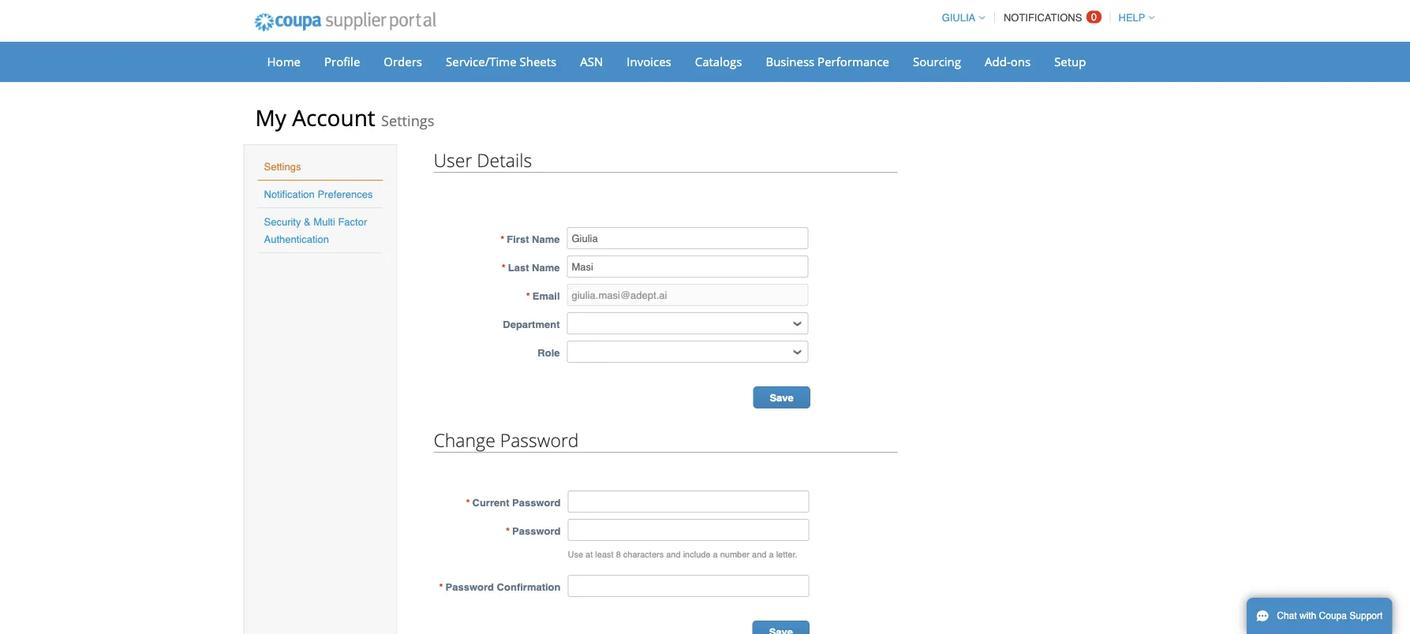 Task type: vqa. For each thing, say whether or not it's contained in the screenshot.
Change Password
yes



Task type: locate. For each thing, give the bounding box(es) containing it.
use
[[568, 550, 584, 560]]

password down * current password
[[513, 525, 561, 537]]

change
[[434, 428, 496, 452]]

use at least 8 characters and include a number and a letter.
[[568, 550, 798, 560]]

name right first
[[532, 233, 560, 245]]

a right include
[[713, 550, 718, 560]]

* for * first name
[[501, 233, 505, 245]]

0 vertical spatial name
[[532, 233, 560, 245]]

coupa
[[1320, 611, 1348, 622]]

orders
[[384, 53, 422, 69]]

settings link
[[264, 161, 301, 173]]

asn
[[581, 53, 603, 69]]

least
[[596, 550, 614, 560]]

characters
[[624, 550, 664, 560]]

support
[[1350, 611, 1384, 622]]

password left confirmation
[[446, 582, 494, 593]]

2 name from the top
[[532, 262, 560, 274]]

settings
[[381, 111, 435, 131], [264, 161, 301, 173]]

service/time sheets link
[[436, 50, 567, 73]]

chat
[[1278, 611, 1298, 622]]

preferences
[[318, 188, 373, 200]]

performance
[[818, 53, 890, 69]]

orders link
[[374, 50, 433, 73]]

number
[[721, 550, 750, 560]]

password
[[500, 428, 579, 452], [513, 497, 561, 509], [513, 525, 561, 537], [446, 582, 494, 593]]

and right number
[[753, 550, 767, 560]]

1 name from the top
[[532, 233, 560, 245]]

save button
[[754, 387, 811, 409]]

sourcing
[[914, 53, 962, 69]]

password up * current password
[[500, 428, 579, 452]]

* current password
[[466, 497, 561, 509]]

change password
[[434, 428, 579, 452]]

name
[[532, 233, 560, 245], [532, 262, 560, 274]]

0
[[1092, 11, 1098, 23]]

1 horizontal spatial settings
[[381, 111, 435, 131]]

a left the letter.
[[769, 550, 774, 560]]

* password confirmation
[[439, 582, 561, 593]]

settings up notification
[[264, 161, 301, 173]]

settings down orders link
[[381, 111, 435, 131]]

2 and from the left
[[753, 550, 767, 560]]

password up * password
[[513, 497, 561, 509]]

* last name
[[502, 262, 560, 274]]

0 horizontal spatial and
[[667, 550, 681, 560]]

catalogs
[[695, 53, 743, 69]]

0 vertical spatial settings
[[381, 111, 435, 131]]

profile
[[325, 53, 360, 69]]

name for * first name
[[532, 233, 560, 245]]

home link
[[257, 50, 311, 73]]

business performance link
[[756, 50, 900, 73]]

1 horizontal spatial a
[[769, 550, 774, 560]]

and
[[667, 550, 681, 560], [753, 550, 767, 560]]

profile link
[[314, 50, 371, 73]]

navigation
[[935, 2, 1156, 33]]

None text field
[[567, 227, 809, 250], [567, 256, 809, 278], [567, 284, 809, 306], [567, 227, 809, 250], [567, 256, 809, 278], [567, 284, 809, 306]]

user details
[[434, 148, 532, 172]]

name for * last name
[[532, 262, 560, 274]]

help link
[[1112, 12, 1156, 24]]

notification preferences link
[[264, 188, 373, 200]]

password for * password
[[513, 525, 561, 537]]

service/time sheets
[[446, 53, 557, 69]]

a
[[713, 550, 718, 560], [769, 550, 774, 560]]

0 horizontal spatial a
[[713, 550, 718, 560]]

name right last on the left of page
[[532, 262, 560, 274]]

my account settings
[[255, 103, 435, 133]]

help
[[1119, 12, 1146, 24]]

*
[[501, 233, 505, 245], [502, 262, 506, 274], [526, 290, 530, 302], [466, 497, 470, 509], [506, 525, 510, 537], [439, 582, 443, 593]]

invoices link
[[617, 50, 682, 73]]

1 a from the left
[[713, 550, 718, 560]]

notifications
[[1004, 12, 1083, 24]]

and left include
[[667, 550, 681, 560]]

navigation containing notifications 0
[[935, 2, 1156, 33]]

sheets
[[520, 53, 557, 69]]

0 horizontal spatial settings
[[264, 161, 301, 173]]

invoices
[[627, 53, 672, 69]]

* for * password
[[506, 525, 510, 537]]

include
[[683, 550, 711, 560]]

* for * last name
[[502, 262, 506, 274]]

notification preferences
[[264, 188, 373, 200]]

giulia
[[942, 12, 976, 24]]

email
[[533, 290, 560, 302]]

1 vertical spatial settings
[[264, 161, 301, 173]]

&
[[304, 216, 311, 228]]

* for * password confirmation
[[439, 582, 443, 593]]

1 vertical spatial name
[[532, 262, 560, 274]]

business performance
[[766, 53, 890, 69]]

1 horizontal spatial and
[[753, 550, 767, 560]]

None password field
[[568, 491, 810, 513], [568, 520, 810, 542], [568, 576, 810, 598], [568, 491, 810, 513], [568, 520, 810, 542], [568, 576, 810, 598]]



Task type: describe. For each thing, give the bounding box(es) containing it.
factor
[[338, 216, 367, 228]]

chat with coupa support
[[1278, 611, 1384, 622]]

add-ons
[[985, 53, 1031, 69]]

password for * password confirmation
[[446, 582, 494, 593]]

asn link
[[570, 50, 614, 73]]

notification
[[264, 188, 315, 200]]

password for change password
[[500, 428, 579, 452]]

role
[[538, 347, 560, 359]]

save
[[770, 392, 794, 404]]

1 and from the left
[[667, 550, 681, 560]]

* first name
[[501, 233, 560, 245]]

chat with coupa support button
[[1248, 599, 1393, 635]]

letter.
[[777, 550, 798, 560]]

business
[[766, 53, 815, 69]]

ons
[[1011, 53, 1031, 69]]

last
[[508, 262, 529, 274]]

first
[[507, 233, 529, 245]]

user
[[434, 148, 472, 172]]

giulia link
[[935, 12, 986, 24]]

* for * email
[[526, 290, 530, 302]]

account
[[292, 103, 376, 133]]

at
[[586, 550, 593, 560]]

multi
[[314, 216, 335, 228]]

authentication
[[264, 233, 329, 245]]

2 a from the left
[[769, 550, 774, 560]]

with
[[1300, 611, 1317, 622]]

8
[[616, 550, 621, 560]]

security & multi factor authentication
[[264, 216, 367, 245]]

settings inside my account settings
[[381, 111, 435, 131]]

security & multi factor authentication link
[[264, 216, 367, 245]]

my
[[255, 103, 287, 133]]

setup link
[[1045, 50, 1097, 73]]

coupa supplier portal image
[[244, 2, 447, 42]]

add-ons link
[[975, 50, 1042, 73]]

details
[[477, 148, 532, 172]]

add-
[[985, 53, 1011, 69]]

* email
[[526, 290, 560, 302]]

department
[[503, 319, 560, 330]]

* password
[[506, 525, 561, 537]]

current
[[473, 497, 510, 509]]

confirmation
[[497, 582, 561, 593]]

notifications 0
[[1004, 11, 1098, 24]]

service/time
[[446, 53, 517, 69]]

sourcing link
[[903, 50, 972, 73]]

setup
[[1055, 53, 1087, 69]]

* for * current password
[[466, 497, 470, 509]]

security
[[264, 216, 301, 228]]

home
[[267, 53, 301, 69]]

catalogs link
[[685, 50, 753, 73]]



